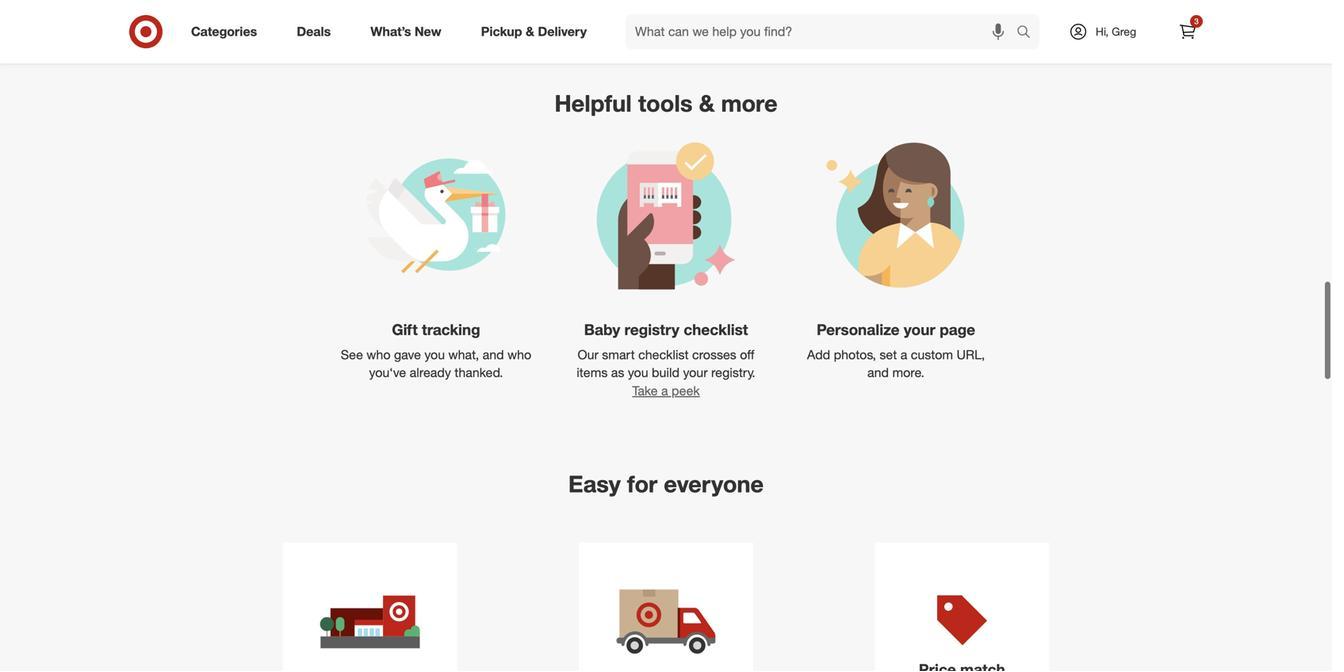 Task type: vqa. For each thing, say whether or not it's contained in the screenshot.
Hi,
yes



Task type: locate. For each thing, give the bounding box(es) containing it.
and up the thanked.
[[483, 347, 504, 363]]

1 vertical spatial a
[[662, 384, 668, 399]]

deals
[[297, 24, 331, 39]]

easy
[[569, 470, 621, 498]]

more
[[721, 89, 778, 117]]

your up 'custom'
[[904, 321, 936, 339]]

1 horizontal spatial your
[[904, 321, 936, 339]]

checklist for smart
[[639, 347, 689, 363]]

0 vertical spatial you
[[425, 347, 445, 363]]

for
[[627, 470, 658, 498]]

3 link
[[1171, 14, 1206, 49]]

deals link
[[283, 14, 351, 49]]

1 vertical spatial &
[[526, 24, 535, 39]]

2 who from the left
[[508, 347, 532, 363]]

parents
[[746, 16, 812, 38]]

1 horizontal spatial &
[[699, 89, 715, 117]]

your inside our smart checklist crosses off items as you build your registry. take a peek
[[683, 365, 708, 381]]

who
[[367, 347, 391, 363], [508, 347, 532, 363]]

& up parents
[[765, 0, 778, 15]]

0 horizontal spatial you
[[425, 347, 445, 363]]

checklist
[[684, 321, 748, 339], [639, 347, 689, 363]]

new inside for new & expecting parents
[[721, 0, 760, 15]]

what's new link
[[357, 14, 461, 49]]

0 horizontal spatial new
[[415, 24, 442, 39]]

you up take
[[628, 365, 649, 381]]

& for for
[[765, 0, 778, 15]]

new right the what's
[[415, 24, 442, 39]]

what,
[[449, 347, 479, 363]]

and
[[483, 347, 504, 363], [868, 365, 889, 381]]

add
[[807, 347, 831, 363]]

0 vertical spatial a
[[901, 347, 908, 363]]

& right the tools on the top of page
[[699, 89, 715, 117]]

0 horizontal spatial a
[[662, 384, 668, 399]]

you
[[425, 347, 445, 363], [628, 365, 649, 381]]

checklist for registry
[[684, 321, 748, 339]]

1 vertical spatial you
[[628, 365, 649, 381]]

a inside our smart checklist crosses off items as you build your registry. take a peek
[[662, 384, 668, 399]]

our
[[578, 347, 599, 363]]

everyone
[[664, 470, 764, 498]]

a right set
[[901, 347, 908, 363]]

new right the for
[[721, 0, 760, 15]]

& inside 'link'
[[526, 24, 535, 39]]

new for what's
[[415, 24, 442, 39]]

our smart checklist crosses off items as you build your registry. take a peek
[[577, 347, 756, 399]]

0 horizontal spatial &
[[526, 24, 535, 39]]

what's
[[371, 24, 411, 39]]

personalize your page
[[817, 321, 976, 339]]

take
[[633, 384, 658, 399]]

checklist up "build"
[[639, 347, 689, 363]]

checklist up crosses
[[684, 321, 748, 339]]

who right 'what,'
[[508, 347, 532, 363]]

your up peek
[[683, 365, 708, 381]]

smart
[[602, 347, 635, 363]]

1 vertical spatial and
[[868, 365, 889, 381]]

categories link
[[178, 14, 277, 49]]

and down set
[[868, 365, 889, 381]]

pickup
[[481, 24, 522, 39]]

0 horizontal spatial your
[[683, 365, 708, 381]]

categories
[[191, 24, 257, 39]]

personalize
[[817, 321, 900, 339]]

a down "build"
[[662, 384, 668, 399]]

build
[[652, 365, 680, 381]]

thanked.
[[455, 365, 503, 381]]

for
[[688, 0, 716, 15]]

checklist inside our smart checklist crosses off items as you build your registry. take a peek
[[639, 347, 689, 363]]

already
[[410, 365, 451, 381]]

set
[[880, 347, 897, 363]]

who up you've
[[367, 347, 391, 363]]

a
[[901, 347, 908, 363], [662, 384, 668, 399]]

2 horizontal spatial &
[[765, 0, 778, 15]]

& inside for new & expecting parents
[[765, 0, 778, 15]]

pickup & delivery
[[481, 24, 587, 39]]

0 vertical spatial &
[[765, 0, 778, 15]]

1 horizontal spatial who
[[508, 347, 532, 363]]

gift
[[392, 321, 418, 339]]

you up already
[[425, 347, 445, 363]]

2 vertical spatial &
[[699, 89, 715, 117]]

0 horizontal spatial and
[[483, 347, 504, 363]]

as
[[611, 365, 625, 381]]

greg
[[1112, 25, 1137, 38]]

a inside add photos, set a custom url, and more.
[[901, 347, 908, 363]]

your
[[904, 321, 936, 339], [683, 365, 708, 381]]

0 horizontal spatial who
[[367, 347, 391, 363]]

you inside see who gave you what, and who you've already thanked.
[[425, 347, 445, 363]]

new
[[721, 0, 760, 15], [415, 24, 442, 39]]

new for for
[[721, 0, 760, 15]]

1 horizontal spatial new
[[721, 0, 760, 15]]

1 vertical spatial your
[[683, 365, 708, 381]]

helpful tools & more
[[555, 89, 778, 117]]

1 vertical spatial new
[[415, 24, 442, 39]]

off
[[740, 347, 755, 363]]

1 horizontal spatial you
[[628, 365, 649, 381]]

custom
[[911, 347, 954, 363]]

1 horizontal spatial a
[[901, 347, 908, 363]]

and inside add photos, set a custom url, and more.
[[868, 365, 889, 381]]

& right pickup
[[526, 24, 535, 39]]

you inside our smart checklist crosses off items as you build your registry. take a peek
[[628, 365, 649, 381]]

0 vertical spatial and
[[483, 347, 504, 363]]

1 horizontal spatial and
[[868, 365, 889, 381]]

0 vertical spatial new
[[721, 0, 760, 15]]

3
[[1195, 16, 1199, 26]]

expecting
[[783, 0, 870, 15]]

what's new
[[371, 24, 442, 39]]

&
[[765, 0, 778, 15], [526, 24, 535, 39], [699, 89, 715, 117]]

1 vertical spatial checklist
[[639, 347, 689, 363]]

items
[[577, 365, 608, 381]]

tools
[[638, 89, 693, 117]]

0 vertical spatial checklist
[[684, 321, 748, 339]]

gift tracking
[[392, 321, 481, 339]]



Task type: describe. For each thing, give the bounding box(es) containing it.
baby registry checklist
[[584, 321, 748, 339]]

photos,
[[834, 347, 877, 363]]

helpful
[[555, 89, 632, 117]]

page
[[940, 321, 976, 339]]

1 who from the left
[[367, 347, 391, 363]]

you've
[[369, 365, 406, 381]]

and inside see who gave you what, and who you've already thanked.
[[483, 347, 504, 363]]

gave
[[394, 347, 421, 363]]

easy for everyone
[[569, 470, 764, 498]]

tracking
[[422, 321, 481, 339]]

registry.
[[712, 365, 756, 381]]

peek
[[672, 384, 700, 399]]

hi, greg
[[1096, 25, 1137, 38]]

What can we help you find? suggestions appear below search field
[[626, 14, 1021, 49]]

0 vertical spatial your
[[904, 321, 936, 339]]

add photos, set a custom url, and more.
[[807, 347, 985, 381]]

see
[[341, 347, 363, 363]]

more.
[[893, 365, 925, 381]]

search button
[[1010, 14, 1048, 52]]

for new & expecting parents link
[[666, 0, 892, 38]]

crosses
[[693, 347, 737, 363]]

pickup & delivery link
[[468, 14, 607, 49]]

registry
[[625, 321, 680, 339]]

see who gave you what, and who you've already thanked.
[[341, 347, 532, 381]]

hi,
[[1096, 25, 1109, 38]]

delivery
[[538, 24, 587, 39]]

baby
[[584, 321, 621, 339]]

url,
[[957, 347, 985, 363]]

take a peek link
[[633, 384, 700, 399]]

for new & expecting parents
[[688, 0, 870, 38]]

& for helpful
[[699, 89, 715, 117]]

search
[[1010, 25, 1048, 41]]



